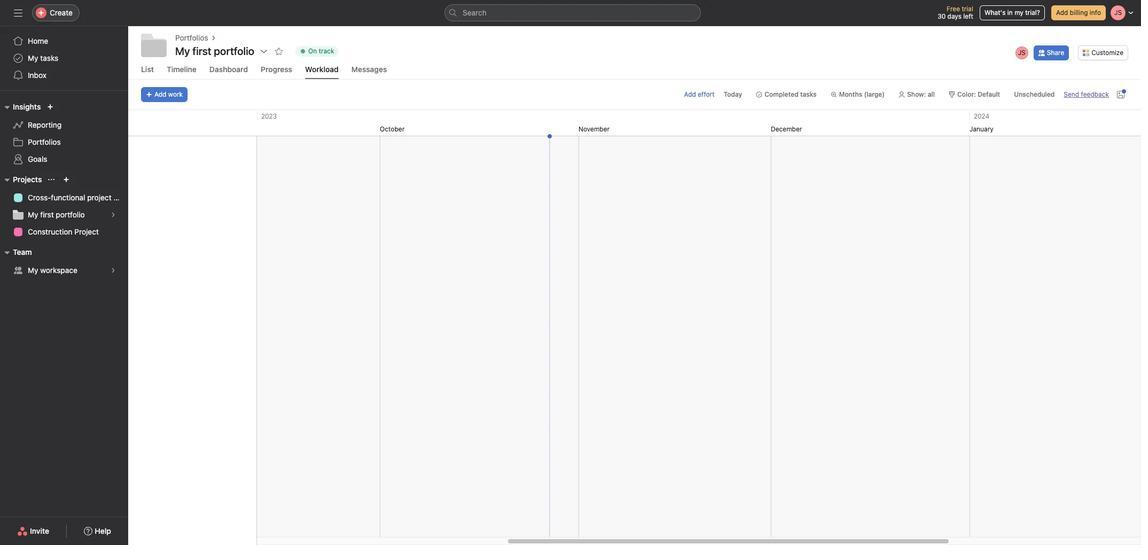 Task type: locate. For each thing, give the bounding box(es) containing it.
customize button
[[1078, 45, 1128, 60]]

add inside add work button
[[154, 90, 166, 98]]

what's in my trial?
[[985, 9, 1040, 17]]

see details, my first portfolio image
[[110, 212, 116, 218]]

portfolio
[[56, 210, 85, 219]]

1 vertical spatial portfolios
[[28, 137, 61, 146]]

workload
[[305, 65, 339, 74]]

1 horizontal spatial portfolios
[[175, 33, 208, 42]]

tasks inside dropdown button
[[800, 90, 817, 98]]

on track button
[[291, 44, 343, 59]]

color: default
[[958, 90, 1000, 98]]

tasks inside the global element
[[40, 53, 58, 63]]

today button
[[719, 87, 747, 102]]

search list box
[[445, 4, 701, 21]]

add for add effort
[[684, 90, 696, 98]]

tasks down the home
[[40, 53, 58, 63]]

add left the work
[[154, 90, 166, 98]]

add left effort
[[684, 90, 696, 98]]

months
[[839, 90, 862, 98]]

months (large) button
[[826, 87, 890, 102]]

0 vertical spatial tasks
[[40, 53, 58, 63]]

my first portfolio
[[28, 210, 85, 219]]

add for add billing info
[[1056, 9, 1068, 17]]

customize
[[1092, 48, 1124, 56]]

reporting link
[[6, 116, 122, 134]]

show options image
[[260, 47, 268, 56]]

my inside "my tasks" link
[[28, 53, 38, 63]]

my down "team"
[[28, 266, 38, 275]]

dashboard
[[209, 65, 248, 74]]

workload link
[[305, 65, 339, 79]]

my
[[175, 45, 190, 57], [28, 53, 38, 63], [28, 210, 38, 219], [28, 266, 38, 275]]

plan
[[114, 193, 128, 202]]

progress link
[[261, 65, 292, 79]]

show: all
[[907, 90, 935, 98]]

add to starred image
[[275, 47, 283, 56]]

today
[[724, 90, 742, 98]]

my for my workspace
[[28, 266, 38, 275]]

send feedback link
[[1064, 90, 1109, 99]]

1 horizontal spatial tasks
[[800, 90, 817, 98]]

js
[[1018, 48, 1026, 56]]

my for my first portfolio
[[28, 210, 38, 219]]

messages
[[351, 65, 387, 74]]

my inside my first portfolio 'link'
[[28, 210, 38, 219]]

share button
[[1034, 45, 1069, 60]]

insights button
[[0, 100, 41, 113]]

color: default button
[[944, 87, 1005, 102]]

0 horizontal spatial portfolios link
[[6, 134, 122, 151]]

timeline
[[167, 65, 197, 74]]

help button
[[77, 522, 118, 541]]

free trial 30 days left
[[938, 5, 974, 20]]

portfolios down reporting
[[28, 137, 61, 146]]

cross-functional project plan link
[[6, 189, 128, 206]]

add effort
[[684, 90, 715, 98]]

projects button
[[0, 173, 42, 186]]

my left the first
[[28, 210, 38, 219]]

workspace
[[40, 266, 77, 275]]

teams element
[[0, 243, 128, 281]]

unscheduled
[[1014, 90, 1055, 98]]

0 horizontal spatial tasks
[[40, 53, 58, 63]]

portfolios link inside the insights element
[[6, 134, 122, 151]]

my
[[1015, 9, 1024, 17]]

my first portfolio link
[[6, 206, 122, 223]]

search button
[[445, 4, 701, 21]]

2024
[[974, 112, 990, 120]]

add effort button
[[684, 90, 715, 98]]

portfolios
[[175, 33, 208, 42], [28, 137, 61, 146]]

2023
[[261, 112, 277, 120]]

2024 january
[[970, 112, 994, 133]]

functional
[[51, 193, 85, 202]]

tasks right "completed"
[[800, 90, 817, 98]]

default
[[978, 90, 1000, 98]]

1 horizontal spatial portfolios link
[[175, 32, 208, 44]]

my up timeline
[[175, 45, 190, 57]]

new project or portfolio image
[[63, 176, 70, 183]]

0 vertical spatial portfolios link
[[175, 32, 208, 44]]

in
[[1008, 9, 1013, 17]]

my for my tasks
[[28, 53, 38, 63]]

1 vertical spatial tasks
[[800, 90, 817, 98]]

1 horizontal spatial add
[[684, 90, 696, 98]]

completed tasks button
[[751, 87, 822, 102]]

portfolios link
[[175, 32, 208, 44], [6, 134, 122, 151]]

add work button
[[141, 87, 188, 102]]

portfolios up my first portfolio
[[175, 33, 208, 42]]

add
[[1056, 9, 1068, 17], [154, 90, 166, 98], [684, 90, 696, 98]]

show:
[[907, 90, 926, 98]]

1 vertical spatial portfolios link
[[6, 134, 122, 151]]

completed tasks
[[765, 90, 817, 98]]

tasks
[[40, 53, 58, 63], [800, 90, 817, 98]]

(large)
[[864, 90, 885, 98]]

unscheduled button
[[1009, 87, 1060, 102]]

home link
[[6, 33, 122, 50]]

0 vertical spatial portfolios
[[175, 33, 208, 42]]

0 horizontal spatial add
[[154, 90, 166, 98]]

messages link
[[351, 65, 387, 79]]

trial?
[[1026, 9, 1040, 17]]

my up "inbox"
[[28, 53, 38, 63]]

0 horizontal spatial portfolios
[[28, 137, 61, 146]]

portfolios link up my first portfolio
[[175, 32, 208, 44]]

add inside add billing info button
[[1056, 9, 1068, 17]]

effort
[[698, 90, 715, 98]]

project
[[74, 227, 99, 236]]

my inside my workspace link
[[28, 266, 38, 275]]

add left billing
[[1056, 9, 1068, 17]]

portfolios link down reporting
[[6, 134, 122, 151]]

billing
[[1070, 9, 1088, 17]]

2 horizontal spatial add
[[1056, 9, 1068, 17]]



Task type: describe. For each thing, give the bounding box(es) containing it.
show: all button
[[894, 87, 940, 102]]

list
[[141, 65, 154, 74]]

color:
[[958, 90, 976, 98]]

what's
[[985, 9, 1006, 17]]

global element
[[0, 26, 128, 90]]

home
[[28, 36, 48, 45]]

insights element
[[0, 97, 128, 170]]

december
[[771, 125, 802, 133]]

create
[[50, 8, 73, 17]]

on
[[308, 47, 317, 55]]

see details, my workspace image
[[110, 267, 116, 274]]

share
[[1047, 48, 1065, 56]]

timeline link
[[167, 65, 197, 79]]

left
[[964, 12, 974, 20]]

track
[[319, 47, 334, 55]]

send
[[1064, 90, 1079, 98]]

construction project
[[28, 227, 99, 236]]

progress
[[261, 65, 292, 74]]

add for add work
[[154, 90, 166, 98]]

team
[[13, 247, 32, 256]]

insights
[[13, 102, 41, 111]]

months (large)
[[839, 90, 885, 98]]

my workspace
[[28, 266, 77, 275]]

info
[[1090, 9, 1101, 17]]

work
[[168, 90, 183, 98]]

goals link
[[6, 151, 122, 168]]

list link
[[141, 65, 154, 79]]

my tasks
[[28, 53, 58, 63]]

my for my first portfolio
[[175, 45, 190, 57]]

team button
[[0, 246, 32, 259]]

tasks for my tasks
[[40, 53, 58, 63]]

my workspace link
[[6, 262, 122, 279]]

help
[[95, 526, 111, 535]]

construction
[[28, 227, 72, 236]]

show options, current sort, top image
[[48, 176, 55, 183]]

search
[[463, 8, 487, 17]]

add billing info button
[[1052, 5, 1106, 20]]

project
[[87, 193, 112, 202]]

construction project link
[[6, 223, 122, 240]]

october
[[380, 125, 405, 133]]

cross-functional project plan
[[28, 193, 128, 202]]

november
[[579, 125, 610, 133]]

what's in my trial? button
[[980, 5, 1045, 20]]

hide sidebar image
[[14, 9, 22, 17]]

free
[[947, 5, 960, 13]]

cross-
[[28, 193, 51, 202]]

inbox link
[[6, 67, 122, 84]]

all
[[928, 90, 935, 98]]

30
[[938, 12, 946, 20]]

save layout as default image
[[1117, 90, 1125, 99]]

first portfolio
[[192, 45, 254, 57]]

portfolios inside the insights element
[[28, 137, 61, 146]]

feedback
[[1081, 90, 1109, 98]]

first
[[40, 210, 54, 219]]

projects element
[[0, 170, 128, 243]]

inbox
[[28, 71, 47, 80]]

goals
[[28, 154, 47, 164]]

days
[[948, 12, 962, 20]]

add work
[[154, 90, 183, 98]]

my first portfolio
[[175, 45, 254, 57]]

add billing info
[[1056, 9, 1101, 17]]

reporting
[[28, 120, 62, 129]]

create button
[[32, 4, 80, 21]]

projects
[[13, 175, 42, 184]]

tasks for completed tasks
[[800, 90, 817, 98]]

completed
[[765, 90, 799, 98]]

my tasks link
[[6, 50, 122, 67]]

send feedback
[[1064, 90, 1109, 98]]

invite button
[[10, 522, 56, 541]]

invite
[[30, 526, 49, 535]]

january
[[970, 125, 994, 133]]

new image
[[47, 104, 54, 110]]



Task type: vqa. For each thing, say whether or not it's contained in the screenshot.
Project Phase 1 'cell'
no



